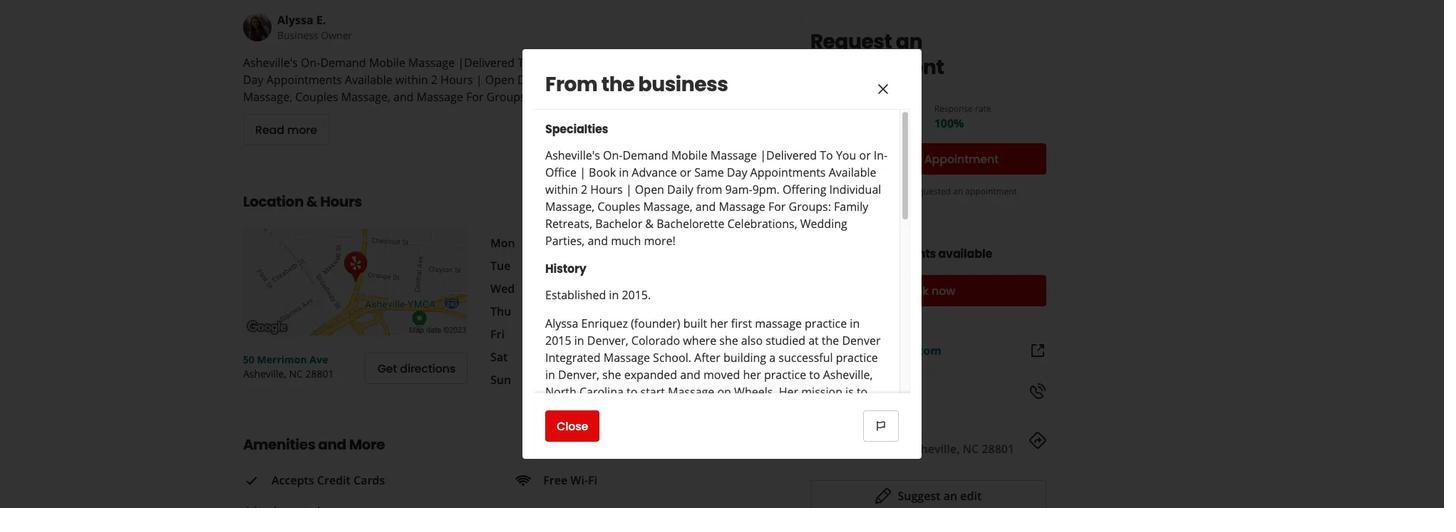 Task type: vqa. For each thing, say whether or not it's contained in the screenshot.
$2.75
no



Task type: describe. For each thing, give the bounding box(es) containing it.
1 vertical spatial at
[[678, 453, 689, 468]]

2 for asheville's on-demand mobile massage |delivered to you or in- office | book in advance or same day appointments available within 2 hours | open daily from 9am-9pm.  offering individual massage, couples massage, and massage for groups: family retreats, bachelor & bachelorette celebrations, wedding parties, and much more!
[[581, 182, 588, 197]]

available for asheville's on-demand mobile massage |delivered to you or in-office | book in advance or same day appointments available within 2 hours | open daily from 9am-9pm.  offering individual massage, couples massage, and massage for groups: family retreats, bachelor & bachelorette ce
[[345, 72, 393, 88]]

0 horizontal spatial available
[[614, 436, 661, 451]]

37
[[840, 185, 849, 197]]

0 vertical spatial request
[[810, 28, 892, 56]]

24 pencil v2 image
[[875, 488, 892, 505]]

alyssa e. business owner
[[277, 12, 352, 42]]

response for response rate 100%
[[934, 103, 973, 115]]

- for fri
[[583, 327, 586, 342]]

asheville, inside alyssa enriquez (founder) built her first massage practice in 2015 in denver, colorado where she also studied at the denver integrated massage school. after building a successful practice in denver, she expanded and moved her practice to asheville, north carolina to start massage on wheels. her mission is to bring health and wellness to the local community and to tourists who travel here to experience a 5 star massage experience. now with over 20 available therapists and appointment available same day within 2 hours at our spa location or out-call (mobile massage) we are one of the most top rates spas here in the asheville area. let's us provide you with your next 5 star massage experience!
[[823, 367, 873, 383]]

office for asheville's on-demand mobile massage |delivered to you or in-office | book in advance or same day appointments available within 2 hours | open daily from 9am-9pm.  offering individual massage, couples massage, and massage for groups: family retreats, bachelor & bachelorette ce
[[586, 55, 617, 71]]

over
[[571, 436, 595, 451]]

to down wellness
[[632, 419, 642, 434]]

owner
[[321, 29, 352, 42]]

business
[[639, 71, 728, 98]]

2 vertical spatial massage
[[545, 504, 592, 508]]

local
[[719, 401, 743, 417]]

map image
[[243, 229, 468, 336]]

1 vertical spatial massage
[[749, 419, 796, 434]]

am for sat
[[562, 349, 580, 365]]

area.
[[595, 487, 622, 503]]

therapists
[[664, 436, 717, 451]]

specialties
[[545, 121, 608, 138]]

her
[[779, 384, 799, 400]]

you for ce
[[534, 55, 554, 71]]

to up experience
[[684, 401, 695, 417]]

experience
[[645, 419, 704, 434]]

0 vertical spatial here
[[604, 419, 629, 434]]

1 horizontal spatial appointment
[[966, 185, 1017, 197]]

0 vertical spatial massage
[[755, 316, 802, 332]]

location & hours
[[243, 192, 362, 212]]

tue
[[491, 258, 511, 274]]

0 vertical spatial request an appointment
[[810, 28, 944, 81]]

thu
[[491, 304, 511, 319]]

1 horizontal spatial available
[[815, 436, 862, 451]]

0 vertical spatial practice
[[805, 316, 847, 332]]

alyssa for alyssa enriquez (founder) built her first massage practice in 2015 in denver, colorado where she also studied at the denver integrated massage school. after building a successful practice in denver, she expanded and moved her practice to asheville, north carolina to start massage on wheels. her mission is to bring health and wellness to the local community and to tourists who travel here to experience a 5 star massage experience. now with over 20 available therapists and appointment available same day within 2 hours at our spa location or out-call (mobile massage) we are one of the most top rates spas here in the asheville area. let's us provide you with your next 5 star massage experience!
[[545, 316, 579, 332]]

2 inside alyssa enriquez (founder) built her first massage practice in 2015 in denver, colorado where she also studied at the denver integrated massage school. after building a successful practice in denver, she expanded and moved her practice to asheville, north carolina to start massage on wheels. her mission is to bring health and wellness to the local community and to tourists who travel here to experience a 5 star massage experience. now with over 20 available therapists and appointment available same day within 2 hours at our spa location or out-call (mobile massage) we are one of the most top rates spas here in the asheville area. let's us provide you with your next 5 star massage experience!
[[635, 453, 641, 468]]

1 horizontal spatial a
[[769, 350, 776, 366]]

1 horizontal spatial here
[[802, 470, 827, 486]]

carolina
[[580, 384, 624, 400]]

denver
[[842, 333, 881, 349]]

time
[[851, 103, 869, 115]]

in inside asheville's on-demand mobile massage |delivered to you or in- office | book in advance or same day appointments available within 2 hours | open daily from 9am-9pm.  offering individual massage, couples massage, and massage for groups: family retreats, bachelor & bachelorette celebrations, wedding parties, and much more!
[[619, 165, 629, 180]]

suggest inside button
[[898, 488, 941, 504]]

7027
[[863, 384, 889, 399]]

much
[[611, 233, 641, 249]]

where
[[683, 333, 717, 349]]

pm for wed
[[615, 281, 633, 297]]

history
[[545, 261, 586, 277]]

& for asheville's on-demand mobile massage |delivered to you or in-office | book in advance or same day appointments available within 2 hours | open daily from 9am-9pm.  offering individual massage, couples massage, and massage for groups: family retreats, bachelor & bachelorette ce
[[669, 89, 678, 105]]

the right from
[[602, 71, 635, 98]]

after
[[695, 350, 721, 366]]

read more
[[255, 122, 317, 138]]

24 phone v2 image
[[1030, 383, 1047, 400]]

wellness
[[636, 401, 681, 417]]

nc inside get directions 50 merrimon ave asheville, nc 28801
[[963, 441, 979, 457]]

read
[[255, 122, 284, 138]]

0 vertical spatial denver,
[[587, 333, 629, 349]]

on- for asheville's on-demand mobile massage |delivered to you or in- office | book in advance or same day appointments available within 2 hours | open daily from 9am-9pm.  offering individual massage, couples massage, and massage for groups: family retreats, bachelor & bachelorette celebrations, wedding parties, and much more!
[[603, 148, 623, 163]]

request an appointment button
[[810, 143, 1047, 175]]

integrated
[[545, 350, 601, 366]]

pm for mon
[[615, 235, 633, 251]]

close image
[[875, 80, 892, 98]]

9:00 am - 9:00 pm for sat
[[536, 349, 633, 365]]

appointments for asheville's on-demand mobile massage |delivered to you or in- office | book in advance or same day appointments available within 2 hours | open daily from 9am-9pm.  offering individual massage, couples massage, and massage for groups: family retreats, bachelor & bachelorette celebrations, wedding parties, and much more!
[[750, 165, 826, 180]]

appointment inside button
[[924, 151, 999, 167]]

and inside the asheville's on-demand mobile massage |delivered to you or in-office | book in advance or same day appointments available within 2 hours | open daily from 9am-9pm.  offering individual massage, couples massage, and massage for groups: family retreats, bachelor & bachelorette ce
[[393, 89, 414, 105]]

get directions link
[[365, 353, 468, 384]]

ce
[[751, 89, 765, 105]]

more!
[[644, 233, 676, 249]]

2 horizontal spatial available
[[939, 246, 993, 262]]

suggest an edit button
[[810, 481, 1047, 508]]

- for wed
[[583, 281, 586, 297]]

wed
[[491, 281, 515, 297]]

0 horizontal spatial &
[[306, 192, 318, 212]]

0 vertical spatial her
[[710, 316, 728, 332]]

in- for asheville's on-demand mobile massage |delivered to you or in- office | book in advance or same day appointments available within 2 hours | open daily from 9am-9pm.  offering individual massage, couples massage, and massage for groups: family retreats, bachelor & bachelorette celebrations, wedding parties, and much more!
[[874, 148, 888, 163]]

9pm. for celebrations,
[[753, 182, 780, 197]]

hours
[[644, 453, 675, 468]]

0 vertical spatial appointment
[[810, 53, 944, 81]]

advance for celebrations,
[[632, 165, 677, 180]]

of
[[660, 470, 671, 486]]

bachelor for asheville's on-demand mobile massage |delivered to you or in- office | book in advance or same day appointments available within 2 hours | open daily from 9am-9pm.  offering individual massage, couples massage, and massage for groups: family retreats, bachelor & bachelorette celebrations, wedding parties, and much more!
[[596, 216, 643, 232]]

day
[[577, 453, 596, 468]]

the left "local"
[[698, 401, 716, 417]]

20
[[598, 436, 611, 451]]

individual for ce
[[680, 72, 732, 88]]

fi
[[588, 473, 598, 488]]

50 merrimon ave link
[[243, 353, 328, 366]]

most
[[695, 470, 722, 486]]

spas
[[775, 470, 799, 486]]

travel
[[571, 419, 601, 434]]

get directions 50 merrimon ave asheville, nc 28801
[[810, 424, 1015, 457]]

1 horizontal spatial 5
[[813, 487, 819, 503]]

response rate 100%
[[934, 103, 991, 131]]

the up successful
[[822, 333, 839, 349]]

parties,
[[545, 233, 585, 249]]

nc inside 50 merrimon ave asheville, nc 28801
[[289, 367, 303, 381]]

colorado
[[632, 333, 680, 349]]

bachelorette for ce
[[681, 89, 748, 105]]

advance for ce
[[672, 55, 717, 71]]

daily for ce
[[518, 72, 544, 88]]

is
[[846, 384, 854, 400]]

(mobile
[[837, 453, 877, 468]]

24 close v2 image
[[243, 504, 260, 508]]

9am- for ce
[[576, 72, 603, 88]]

24 directions v2 image
[[1030, 432, 1047, 449]]

to for ce
[[518, 55, 531, 71]]

get directions link
[[810, 424, 892, 440]]

1 vertical spatial her
[[743, 367, 761, 383]]

daily for celebrations,
[[667, 182, 694, 197]]

asheville's on-demand mobile massage |delivered to you or in-office | book in advance or same day appointments available within 2 hours | open daily from 9am-9pm.  offering individual massage, couples massage, and massage for groups: family retreats, bachelor & bachelorette ce
[[243, 55, 765, 105]]

50 inside 50 merrimon ave asheville, nc 28801
[[243, 353, 255, 366]]

2 vertical spatial practice
[[764, 367, 806, 383]]

appointments available
[[853, 246, 993, 262]]

get directions
[[377, 360, 456, 377]]

mission
[[802, 384, 843, 400]]

hours for asheville's on-demand mobile massage |delivered to you or in-office | book in advance or same day appointments available within 2 hours | open daily from 9am-9pm.  offering individual massage, couples massage, and massage for groups: family retreats, bachelor & bachelorette ce
[[441, 72, 473, 88]]

accepts credit cards
[[272, 473, 385, 488]]

9:00 am - 9:00 pm for fri
[[536, 327, 633, 342]]

am for thu
[[562, 304, 580, 319]]

the down (mobile
[[843, 470, 860, 486]]

0 vertical spatial she
[[720, 333, 738, 349]]

- for sat
[[583, 349, 586, 365]]

9:00 am - 9:00 pm for wed
[[536, 281, 633, 297]]

location & hours element
[[220, 168, 798, 389]]

massage, up read at the left
[[243, 89, 292, 105]]

are
[[617, 470, 634, 486]]

asheville
[[545, 487, 592, 503]]

health
[[576, 401, 610, 417]]

within for asheville's on-demand mobile massage |delivered to you or in- office | book in advance or same day appointments available within 2 hours | open daily from 9am-9pm.  offering individual massage, couples massage, and massage for groups: family retreats, bachelor & bachelorette celebrations, wedding parties, and much more!
[[545, 182, 578, 197]]

to left start
[[627, 384, 638, 400]]

get for get directions 50 merrimon ave asheville, nc 28801
[[810, 424, 830, 440]]

edit inside location & hours element
[[730, 193, 753, 209]]

start
[[641, 384, 665, 400]]

(828) 844-7027
[[810, 384, 889, 399]]

2015.
[[622, 287, 651, 303]]

amenities and more element
[[220, 411, 787, 508]]

individual for celebrations,
[[830, 182, 881, 197]]

0 horizontal spatial with
[[545, 436, 568, 451]]

ave inside get directions 50 merrimon ave asheville, nc 28801
[[885, 441, 905, 457]]

1 vertical spatial a
[[707, 419, 713, 434]]

book for asheville's on-demand mobile massage |delivered to you or in- office | book in advance or same day appointments available within 2 hours | open daily from 9am-9pm.  offering individual massage, couples massage, and massage for groups: family retreats, bachelor & bachelorette celebrations, wedding parties, and much more!
[[589, 165, 616, 180]]

free wi-fi
[[544, 473, 598, 488]]

- for mon
[[583, 235, 586, 251]]

hours for asheville's on-demand mobile massage |delivered to you or in- office | book in advance or same day appointments available within 2 hours | open daily from 9am-9pm.  offering individual massage, couples massage, and massage for groups: family retreats, bachelor & bachelorette celebrations, wedding parties, and much more!
[[591, 182, 623, 197]]

suggest an edit inside location & hours element
[[666, 193, 753, 209]]

studied
[[766, 333, 806, 349]]

demand for asheville's on-demand mobile massage |delivered to you or in- office | book in advance or same day appointments available within 2 hours | open daily from 9am-9pm.  offering individual massage, couples massage, and massage for groups: family retreats, bachelor & bachelorette celebrations, wedding parties, and much more!
[[623, 148, 668, 163]]

2 for asheville's on-demand mobile massage |delivered to you or in-office | book in advance or same day appointments available within 2 hours | open daily from 9am-9pm.  offering individual massage, couples massage, and massage for groups: family retreats, bachelor & bachelorette ce
[[431, 72, 438, 88]]

pm for tue
[[615, 258, 633, 274]]

tourists
[[846, 401, 887, 417]]

am for sun
[[562, 372, 580, 388]]

massage)
[[545, 470, 596, 486]]

50 merrimon ave asheville, nc 28801
[[243, 353, 334, 381]]

(828)
[[810, 384, 837, 399]]

1 vertical spatial practice
[[836, 350, 878, 366]]

response time
[[810, 103, 869, 115]]

sat
[[491, 349, 508, 365]]

read more button
[[243, 114, 329, 145]]

an inside location & hours element
[[713, 193, 727, 209]]

retreats, for asheville's on-demand mobile massage |delivered to you or in-office | book in advance or same day appointments available within 2 hours | open daily from 9am-9pm.  offering individual massage, couples massage, and massage for groups: family retreats, bachelor & bachelorette ce
[[569, 89, 616, 105]]

0 horizontal spatial she
[[603, 367, 621, 383]]

groups: for ce
[[487, 89, 529, 105]]

2 horizontal spatial appointments
[[853, 246, 936, 262]]

our
[[692, 453, 710, 468]]

community
[[746, 401, 806, 417]]

mobile for asheville's on-demand mobile massage |delivered to you or in- office | book in advance or same day appointments available within 2 hours | open daily from 9am-9pm.  offering individual massage, couples massage, and massage for groups: family retreats, bachelor & bachelorette celebrations, wedding parties, and much more!
[[671, 148, 708, 163]]

open for ce
[[485, 72, 515, 88]]

1 horizontal spatial star
[[822, 487, 842, 503]]

location
[[243, 192, 304, 212]]

wheels.
[[734, 384, 776, 400]]

established
[[545, 287, 606, 303]]

24 checkmark v2 image
[[243, 473, 260, 490]]

free
[[544, 473, 568, 488]]

mon
[[491, 235, 515, 251]]

request inside button
[[858, 151, 904, 167]]

day for asheville's on-demand mobile massage |delivered to you or in- office | book in advance or same day appointments available within 2 hours | open daily from 9am-9pm.  offering individual massage, couples massage, and massage for groups: family retreats, bachelor & bachelorette celebrations, wedding parties, and much more!
[[727, 165, 748, 180]]

offering for celebrations,
[[783, 182, 827, 197]]

ave inside 50 merrimon ave asheville, nc 28801
[[310, 353, 328, 366]]

amenities
[[243, 435, 316, 455]]

available for asheville's on-demand mobile massage |delivered to you or in- office | book in advance or same day appointments available within 2 hours | open daily from 9am-9pm.  offering individual massage, couples massage, and massage for groups: family retreats, bachelor & bachelorette celebrations, wedding parties, and much more!
[[829, 165, 877, 180]]

wi-
[[571, 473, 588, 488]]

- for sun
[[583, 372, 586, 388]]

call
[[816, 453, 834, 468]]

couples for asheville's on-demand mobile massage |delivered to you or in- office | book in advance or same day appointments available within 2 hours | open daily from 9am-9pm.  offering individual massage, couples massage, and massage for groups: family retreats, bachelor & bachelorette celebrations, wedding parties, and much more!
[[598, 199, 641, 215]]

0 horizontal spatial 5
[[716, 419, 723, 434]]

same for ce
[[735, 55, 764, 71]]

top
[[724, 470, 742, 486]]

within inside alyssa enriquez (founder) built her first massage practice in 2015 in denver, colorado where she also studied at the denver integrated massage school. after building a successful practice in denver, she expanded and moved her practice to asheville, north carolina to start massage on wheels. her mission is to bring health and wellness to the local community and to tourists who travel here to experience a 5 star massage experience. now with over 20 available therapists and appointment available same day within 2 hours at our spa location or out-call (mobile massage) we are one of the most top rates spas here in the asheville area. let's us provide you with your next 5 star massage experience!
[[599, 453, 632, 468]]

successful
[[779, 350, 833, 366]]

0 vertical spatial star
[[726, 419, 746, 434]]

to right the is
[[857, 384, 868, 400]]



Task type: locate. For each thing, give the bounding box(es) containing it.
your
[[759, 487, 783, 503]]

couples up much
[[598, 199, 641, 215]]

0 horizontal spatial 50
[[243, 353, 255, 366]]

alyssa inside alyssa enriquez (founder) built her first massage practice in 2015 in denver, colorado where she also studied at the denver integrated massage school. after building a successful practice in denver, she expanded and moved her practice to asheville, north carolina to start massage on wheels. her mission is to bring health and wellness to the local community and to tourists who travel here to experience a 5 star massage experience. now with over 20 available therapists and appointment available same day within 2 hours at our spa location or out-call (mobile massage) we are one of the most top rates spas here in the asheville area. let's us provide you with your next 5 star massage experience!
[[545, 316, 579, 332]]

0 horizontal spatial for
[[466, 89, 484, 105]]

available up 37
[[829, 165, 877, 180]]

asheville's down specialties
[[545, 148, 600, 163]]

4 - from the top
[[583, 304, 586, 319]]

28801
[[306, 367, 334, 381], [982, 441, 1015, 457]]

also
[[741, 333, 763, 349]]

advance inside the asheville's on-demand mobile massage |delivered to you or in-office | book in advance or same day appointments available within 2 hours | open daily from 9am-9pm.  offering individual massage, couples massage, and massage for groups: family retreats, bachelor & bachelorette ce
[[672, 55, 717, 71]]

get up call
[[810, 424, 830, 440]]

4 9:00 am - 9:00 pm from the top
[[536, 304, 633, 319]]

response left time
[[810, 103, 849, 115]]

directions
[[833, 424, 892, 440]]

appointment right requested
[[966, 185, 1017, 197]]

provide
[[667, 487, 708, 503]]

0 horizontal spatial merrimon
[[257, 353, 307, 366]]

available up book now
[[939, 246, 993, 262]]

0 horizontal spatial nc
[[289, 367, 303, 381]]

0 horizontal spatial appointment
[[743, 436, 812, 451]]

mobile inside asheville's on-demand mobile massage |delivered to you or in- office | book in advance or same day appointments available within 2 hours | open daily from 9am-9pm.  offering individual massage, couples massage, and massage for groups: family retreats, bachelor & bachelorette celebrations, wedding parties, and much more!
[[671, 148, 708, 163]]

same up suggest an edit link
[[695, 165, 724, 180]]

to left from
[[518, 55, 531, 71]]

a down studied
[[769, 350, 776, 366]]

1 vertical spatial merrimon
[[826, 441, 882, 457]]

1 vertical spatial denver,
[[558, 367, 600, 383]]

response for response time
[[810, 103, 849, 115]]

0 vertical spatial open
[[485, 72, 515, 88]]

merrimon
[[257, 353, 307, 366], [826, 441, 882, 457]]

now
[[864, 419, 888, 434]]

1 vertical spatial 9pm.
[[753, 182, 780, 197]]

pm
[[615, 235, 633, 251], [615, 258, 633, 274], [615, 281, 633, 297], [615, 304, 633, 319], [615, 327, 633, 342], [615, 349, 633, 365], [615, 372, 633, 388]]

retreats, for asheville's on-demand mobile massage |delivered to you or in- office | book in advance or same day appointments available within 2 hours | open daily from 9am-9pm.  offering individual massage, couples massage, and massage for groups: family retreats, bachelor & bachelorette celebrations, wedding parties, and much more!
[[545, 216, 593, 232]]

bachelor for asheville's on-demand mobile massage |delivered to you or in-office | book in advance or same day appointments available within 2 hours | open daily from 9am-9pm.  offering individual massage, couples massage, and massage for groups: family retreats, bachelor & bachelorette ce
[[619, 89, 666, 105]]

- down the established
[[583, 304, 586, 319]]

demand for asheville's on-demand mobile massage |delivered to you or in-office | book in advance or same day appointments available within 2 hours | open daily from 9am-9pm.  offering individual massage, couples massage, and massage for groups: family retreats, bachelor & bachelorette ce
[[320, 55, 366, 71]]

am up integrated
[[562, 327, 580, 342]]

asheville's
[[243, 55, 298, 71], [545, 148, 600, 163]]

open for celebrations,
[[635, 182, 664, 197]]

- for tue
[[583, 258, 586, 274]]

request up close image
[[810, 28, 892, 56]]

appointments for asheville's on-demand mobile massage |delivered to you or in-office | book in advance or same day appointments available within 2 hours | open daily from 9am-9pm.  offering individual massage, couples massage, and massage for groups: family retreats, bachelor & bachelorette ce
[[266, 72, 342, 88]]

star down "local"
[[726, 419, 746, 434]]

pm for sat
[[615, 349, 633, 365]]

response inside the response rate 100%
[[934, 103, 973, 115]]

retreats, inside the asheville's on-demand mobile massage |delivered to you or in-office | book in advance or same day appointments available within 2 hours | open daily from 9am-9pm.  offering individual massage, couples massage, and massage for groups: family retreats, bachelor & bachelorette ce
[[569, 89, 616, 105]]

1 vertical spatial in-
[[874, 148, 888, 163]]

within inside asheville's on-demand mobile massage |delivered to you or in- office | book in advance or same day appointments available within 2 hours | open daily from 9am-9pm.  offering individual massage, couples massage, and massage for groups: family retreats, bachelor & bachelorette celebrations, wedding parties, and much more!
[[545, 182, 578, 197]]

sun
[[491, 372, 511, 388]]

9am- inside asheville's on-demand mobile massage |delivered to you or in- office | book in advance or same day appointments available within 2 hours | open daily from 9am-9pm.  offering individual massage, couples massage, and massage for groups: family retreats, bachelor & bachelorette celebrations, wedding parties, and much more!
[[726, 182, 753, 197]]

1 vertical spatial on-
[[603, 148, 623, 163]]

1 horizontal spatial groups:
[[789, 199, 831, 215]]

retreats, inside asheville's on-demand mobile massage |delivered to you or in- office | book in advance or same day appointments available within 2 hours | open daily from 9am-9pm.  offering individual massage, couples massage, and massage for groups: family retreats, bachelor & bachelorette celebrations, wedding parties, and much more!
[[545, 216, 593, 232]]

suggest up the more! on the top left of page
[[666, 193, 710, 209]]

5 right next
[[813, 487, 819, 503]]

to inside asheville's on-demand mobile massage |delivered to you or in- office | book in advance or same day appointments available within 2 hours | open daily from 9am-9pm.  offering individual massage, couples massage, and massage for groups: family retreats, bachelor & bachelorette celebrations, wedding parties, and much more!
[[820, 148, 833, 163]]

for for asheville's on-demand mobile massage |delivered to you or in- office | book in advance or same day appointments available within 2 hours | open daily from 9am-9pm.  offering individual massage, couples massage, and massage for groups: family retreats, bachelor & bachelorette celebrations, wedding parties, and much more!
[[769, 199, 786, 215]]

0 vertical spatial same
[[735, 55, 764, 71]]

bring
[[545, 401, 573, 417]]

asheville, inside get directions 50 merrimon ave asheville, nc 28801
[[908, 441, 960, 457]]

1 vertical spatial 50
[[810, 441, 823, 457]]

groups:
[[487, 89, 529, 105], [789, 199, 831, 215]]

9pm. right from
[[603, 72, 630, 88]]

0 vertical spatial at
[[809, 333, 819, 349]]

9:00 am - 9:00 pm down integrated
[[536, 372, 633, 388]]

photo of alyssa e. image
[[243, 13, 272, 41]]

asheville, up "suggest an edit" button in the right of the page
[[908, 441, 960, 457]]

0 horizontal spatial same
[[695, 165, 724, 180]]

0 vertical spatial individual
[[680, 72, 732, 88]]

to up mission
[[809, 367, 820, 383]]

from the business
[[545, 71, 728, 98]]

1 horizontal spatial alyssa
[[545, 316, 579, 332]]

0 vertical spatial alyssa
[[277, 12, 313, 28]]

1 horizontal spatial asheville,
[[823, 367, 873, 383]]

2 response from the left
[[934, 103, 973, 115]]

1 horizontal spatial day
[[727, 165, 748, 180]]

24 external link v2 image
[[1030, 342, 1047, 359]]

1 horizontal spatial individual
[[830, 182, 881, 197]]

0 horizontal spatial asheville,
[[243, 367, 287, 381]]

asheville, down 50 merrimon ave 'link'
[[243, 367, 287, 381]]

asheville,
[[243, 367, 287, 381], [823, 367, 873, 383], [908, 441, 960, 457]]

suggest an edit inside button
[[898, 488, 982, 504]]

9am- inside the asheville's on-demand mobile massage |delivered to you or in-office | book in advance or same day appointments available within 2 hours | open daily from 9am-9pm.  offering individual massage, couples massage, and massage for groups: family retreats, bachelor & bachelorette ce
[[576, 72, 603, 88]]

appointment up time
[[810, 53, 944, 81]]

school.
[[653, 350, 692, 366]]

28801 inside get directions 50 merrimon ave asheville, nc 28801
[[982, 441, 1015, 457]]

0 horizontal spatial from
[[547, 72, 573, 88]]

asheville's inside asheville's on-demand mobile massage |delivered to you or in- office | book in advance or same day appointments available within 2 hours | open daily from 9am-9pm.  offering individual massage, couples massage, and massage for groups: family retreats, bachelor & bachelorette celebrations, wedding parties, and much more!
[[545, 148, 600, 163]]

5 - from the top
[[583, 327, 586, 342]]

1 horizontal spatial &
[[645, 216, 654, 232]]

9am- left 24 pencil v2 image
[[726, 182, 753, 197]]

9pm. inside asheville's on-demand mobile massage |delivered to you or in- office | book in advance or same day appointments available within 2 hours | open daily from 9am-9pm.  offering individual massage, couples massage, and massage for groups: family retreats, bachelor & bachelorette celebrations, wedding parties, and much more!
[[753, 182, 780, 197]]

- up integrated
[[583, 327, 586, 342]]

get left directions
[[377, 360, 397, 377]]

response
[[810, 103, 849, 115], [934, 103, 973, 115]]

within inside the asheville's on-demand mobile massage |delivered to you or in-office | book in advance or same day appointments available within 2 hours | open daily from 9am-9pm.  offering individual massage, couples massage, and massage for groups: family retreats, bachelor & bachelorette ce
[[396, 72, 428, 88]]

4 pm from the top
[[615, 304, 633, 319]]

groups: inside asheville's on-demand mobile massage |delivered to you or in- office | book in advance or same day appointments available within 2 hours | open daily from 9am-9pm.  offering individual massage, couples massage, and massage for groups: family retreats, bachelor & bachelorette celebrations, wedding parties, and much more!
[[789, 199, 831, 215]]

established in 2015.
[[545, 287, 651, 303]]

amenities and more
[[243, 435, 385, 455]]

nc up "suggest an edit" button in the right of the page
[[963, 441, 979, 457]]

0 horizontal spatial ave
[[310, 353, 328, 366]]

book now
[[902, 283, 956, 299]]

(founder)
[[631, 316, 681, 332]]

in- inside the asheville's on-demand mobile massage |delivered to you or in-office | book in advance or same day appointments available within 2 hours | open daily from 9am-9pm.  offering individual massage, couples massage, and massage for groups: family retreats, bachelor & bachelorette ce
[[572, 55, 586, 71]]

at up successful
[[809, 333, 819, 349]]

1 vertical spatial book
[[589, 165, 616, 180]]

9pm. inside the asheville's on-demand mobile massage |delivered to you or in-office | book in advance or same day appointments available within 2 hours | open daily from 9am-9pm.  offering individual massage, couples massage, and massage for groups: family retreats, bachelor & bachelorette ce
[[603, 72, 630, 88]]

5 down "local"
[[716, 419, 723, 434]]

for
[[466, 89, 484, 105], [769, 199, 786, 215]]

book inside the asheville's on-demand mobile massage |delivered to you or in-office | book in advance or same day appointments available within 2 hours | open daily from 9am-9pm.  offering individual massage, couples massage, and massage for groups: family retreats, bachelor & bachelorette ce
[[629, 55, 656, 71]]

9am- for celebrations,
[[726, 182, 753, 197]]

from for ce
[[547, 72, 573, 88]]

couples for asheville's on-demand mobile massage |delivered to you or in-office | book in advance or same day appointments available within 2 hours | open daily from 9am-9pm.  offering individual massage, couples massage, and massage for groups: family retreats, bachelor & bachelorette ce
[[295, 89, 338, 105]]

edit
[[730, 193, 753, 209], [961, 488, 982, 504]]

day for asheville's on-demand mobile massage |delivered to you or in-office | book in advance or same day appointments available within 2 hours | open daily from 9am-9pm.  offering individual massage, couples massage, and massage for groups: family retreats, bachelor & bachelorette ce
[[243, 72, 264, 88]]

from inside asheville's on-demand mobile massage |delivered to you or in- office | book in advance or same day appointments available within 2 hours | open daily from 9am-9pm.  offering individual massage, couples massage, and massage for groups: family retreats, bachelor & bachelorette celebrations, wedding parties, and much more!
[[697, 182, 723, 197]]

to for celebrations,
[[820, 148, 833, 163]]

request an appointment inside button
[[858, 151, 999, 167]]

24 wifi v2 image
[[515, 473, 532, 490]]

0 horizontal spatial asheville's
[[243, 55, 298, 71]]

am for wed
[[562, 281, 580, 297]]

6 - from the top
[[583, 349, 586, 365]]

suggest inside location & hours element
[[666, 193, 710, 209]]

50 inside get directions 50 merrimon ave asheville, nc 28801
[[810, 441, 823, 457]]

family for celebrations,
[[834, 199, 869, 215]]

to up experience.
[[833, 401, 843, 417]]

1 horizontal spatial within
[[545, 182, 578, 197]]

asheville's for asheville's on-demand mobile massage |delivered to you or in-office | book in advance or same day appointments available within 2 hours | open daily from 9am-9pm.  offering individual massage, couples massage, and massage for groups: family retreats, bachelor & bachelorette ce
[[243, 55, 298, 71]]

bachelorette inside asheville's on-demand mobile massage |delivered to you or in- office | book in advance or same day appointments available within 2 hours | open daily from 9am-9pm.  offering individual massage, couples massage, and massage for groups: family retreats, bachelor & bachelorette celebrations, wedding parties, and much more!
[[657, 216, 725, 232]]

1 horizontal spatial with
[[733, 487, 756, 503]]

1 vertical spatial demand
[[623, 148, 668, 163]]

family up specialties
[[532, 89, 566, 105]]

nc
[[289, 367, 303, 381], [963, 441, 979, 457]]

family down 37
[[834, 199, 869, 215]]

pm for thu
[[615, 304, 633, 319]]

&
[[669, 89, 678, 105], [306, 192, 318, 212], [645, 216, 654, 232]]

in- for asheville's on-demand mobile massage |delivered to you or in-office | book in advance or same day appointments available within 2 hours | open daily from 9am-9pm.  offering individual massage, couples massage, and massage for groups: family retreats, bachelor & bachelorette ce
[[572, 55, 586, 71]]

book inside button
[[902, 283, 929, 299]]

1 vertical spatial mobile
[[671, 148, 708, 163]]

|delivered inside the asheville's on-demand mobile massage |delivered to you or in-office | book in advance or same day appointments available within 2 hours | open daily from 9am-9pm.  offering individual massage, couples massage, and massage for groups: family retreats, bachelor & bachelorette ce
[[458, 55, 515, 71]]

family inside asheville's on-demand mobile massage |delivered to you or in- office | book in advance or same day appointments available within 2 hours | open daily from 9am-9pm.  offering individual massage, couples massage, and massage for groups: family retreats, bachelor & bachelorette celebrations, wedding parties, and much more!
[[834, 199, 869, 215]]

& inside asheville's on-demand mobile massage |delivered to you or in- office | book in advance or same day appointments available within 2 hours | open daily from 9am-9pm.  offering individual massage, couples massage, and massage for groups: family retreats, bachelor & bachelorette celebrations, wedding parties, and much more!
[[645, 216, 654, 232]]

1 vertical spatial office
[[545, 165, 577, 180]]

on- for asheville's on-demand mobile massage |delivered to you or in-office | book in advance or same day appointments available within 2 hours | open daily from 9am-9pm.  offering individual massage, couples massage, and massage for groups: family retreats, bachelor & bachelorette ce
[[301, 55, 320, 71]]

available
[[939, 246, 993, 262], [614, 436, 661, 451], [815, 436, 862, 451]]

1 vertical spatial alyssa
[[545, 316, 579, 332]]

massage, up the more! on the top left of page
[[643, 199, 693, 215]]

am up history
[[562, 235, 580, 251]]

massage, up the parties,
[[545, 199, 595, 215]]

am for mon
[[562, 235, 580, 251]]

wedding
[[800, 216, 848, 232]]

0 horizontal spatial hours
[[320, 192, 362, 212]]

couples inside the asheville's on-demand mobile massage |delivered to you or in-office | book in advance or same day appointments available within 2 hours | open daily from 9am-9pm.  offering individual massage, couples massage, and massage for groups: family retreats, bachelor & bachelorette ce
[[295, 89, 338, 105]]

massage, down owner
[[341, 89, 390, 105]]

e.
[[316, 12, 326, 28]]

rates
[[745, 470, 772, 486]]

1 horizontal spatial on-
[[603, 148, 623, 163]]

24 pencil v2 image
[[758, 193, 775, 210]]

9:00 am - 9:00 pm for sun
[[536, 372, 633, 388]]

now down appointments available
[[932, 283, 956, 299]]

0 vertical spatial 9am-
[[576, 72, 603, 88]]

in- inside asheville's on-demand mobile massage |delivered to you or in- office | book in advance or same day appointments available within 2 hours | open daily from 9am-9pm.  offering individual massage, couples massage, and massage for groups: family retreats, bachelor & bachelorette celebrations, wedding parties, and much more!
[[874, 148, 888, 163]]

appointments inside the asheville's on-demand mobile massage |delivered to you or in-office | book in advance or same day appointments available within 2 hours | open daily from 9am-9pm.  offering individual massage, couples massage, and massage for groups: family retreats, bachelor & bachelorette ce
[[266, 72, 342, 88]]

same inside asheville's on-demand mobile massage |delivered to you or in- office | book in advance or same day appointments available within 2 hours | open daily from 9am-9pm.  offering individual massage, couples massage, and massage for groups: family retreats, bachelor & bachelorette celebrations, wedding parties, and much more!
[[695, 165, 724, 180]]

open inside the asheville's on-demand mobile massage |delivered to you or in-office | book in advance or same day appointments available within 2 hours | open daily from 9am-9pm.  offering individual massage, couples massage, and massage for groups: family retreats, bachelor & bachelorette ce
[[485, 72, 515, 88]]

1 vertical spatial same
[[695, 165, 724, 180]]

1 vertical spatial request an appointment
[[858, 151, 999, 167]]

available down owner
[[345, 72, 393, 88]]

1 vertical spatial open
[[635, 182, 664, 197]]

edit inside button
[[961, 488, 982, 504]]

1 vertical spatial to
[[820, 148, 833, 163]]

- down integrated
[[583, 372, 586, 388]]

1 vertical spatial appointment
[[743, 436, 812, 451]]

|delivered for asheville's on-demand mobile massage |delivered to you or in-office | book in advance or same day appointments available within 2 hours | open daily from 9am-9pm.  offering individual massage, couples massage, and massage for groups: family retreats, bachelor & bachelorette ce
[[458, 55, 515, 71]]

9:00 am - 9:00 pm
[[536, 235, 633, 251], [536, 258, 633, 274], [536, 281, 633, 297], [536, 304, 633, 319], [536, 327, 633, 342], [536, 349, 633, 365], [536, 372, 633, 388]]

1 horizontal spatial get
[[810, 424, 830, 440]]

we
[[599, 470, 614, 486]]

0 vertical spatial demand
[[320, 55, 366, 71]]

1 horizontal spatial suggest
[[898, 488, 941, 504]]

massage down asheville
[[545, 504, 592, 508]]

0 vertical spatial mobile
[[369, 55, 405, 71]]

bachelor
[[619, 89, 666, 105], [596, 216, 643, 232]]

asheville, inside 50 merrimon ave asheville, nc 28801
[[243, 367, 287, 381]]

day up read at the left
[[243, 72, 264, 88]]

5 9:00 am - 9:00 pm from the top
[[536, 327, 633, 342]]

offering for ce
[[633, 72, 677, 88]]

suggest an edit right 24 pencil v2 icon
[[898, 488, 982, 504]]

individual inside the asheville's on-demand mobile massage |delivered to you or in-office | book in advance or same day appointments available within 2 hours | open daily from 9am-9pm.  offering individual massage, couples massage, and massage for groups: family retreats, bachelor & bachelorette ce
[[680, 72, 732, 88]]

0 vertical spatial family
[[532, 89, 566, 105]]

3 pm from the top
[[615, 281, 633, 297]]

one
[[637, 470, 657, 486]]

1 horizontal spatial for
[[769, 199, 786, 215]]

- for thu
[[583, 304, 586, 319]]

16 flag v2 image
[[876, 420, 887, 432]]

office
[[586, 55, 617, 71], [545, 165, 577, 180]]

6 9:00 am - 9:00 pm from the top
[[536, 349, 633, 365]]

hours inside asheville's on-demand mobile massage |delivered to you or in- office | book in advance or same day appointments available within 2 hours | open daily from 9am-9pm.  offering individual massage, couples massage, and massage for groups: family retreats, bachelor & bachelorette celebrations, wedding parties, and much more!
[[591, 182, 623, 197]]

0 horizontal spatial groups:
[[487, 89, 529, 105]]

0 horizontal spatial family
[[532, 89, 566, 105]]

2
[[431, 72, 438, 88], [581, 182, 588, 197], [635, 453, 641, 468]]

1 9:00 am - 9:00 pm from the top
[[536, 235, 633, 251]]

9:00 am - 9:00 pm up integrated
[[536, 327, 633, 342]]

bachelorette left the ce at the right top
[[681, 89, 748, 105]]

from up specialties
[[547, 72, 573, 88]]

9:00 am - 9:00 pm up the established
[[536, 258, 633, 274]]

book inside asheville's on-demand mobile massage |delivered to you or in- office | book in advance or same day appointments available within 2 hours | open daily from 9am-9pm.  offering individual massage, couples massage, and massage for groups: family retreats, bachelor & bachelorette celebrations, wedding parties, and much more!
[[589, 165, 616, 180]]

from the business dialog
[[0, 0, 1444, 508]]

offering inside the asheville's on-demand mobile massage |delivered to you or in-office | book in advance or same day appointments available within 2 hours | open daily from 9am-9pm.  offering individual massage, couples massage, and massage for groups: family retreats, bachelor & bachelorette ce
[[633, 72, 677, 88]]

am down 2015
[[562, 349, 580, 365]]

0 vertical spatial you
[[534, 55, 554, 71]]

for for asheville's on-demand mobile massage |delivered to you or in-office | book in advance or same day appointments available within 2 hours | open daily from 9am-9pm.  offering individual massage, couples massage, and massage for groups: family retreats, bachelor & bachelorette ce
[[466, 89, 484, 105]]

1 response from the left
[[810, 103, 849, 115]]

retreats, up specialties
[[569, 89, 616, 105]]

star
[[726, 419, 746, 434], [822, 487, 842, 503]]

now for open now
[[677, 281, 700, 297]]

0 horizontal spatial couples
[[295, 89, 338, 105]]

demand inside the asheville's on-demand mobile massage |delivered to you or in-office | book in advance or same day appointments available within 2 hours | open daily from 9am-9pm.  offering individual massage, couples massage, and massage for groups: family retreats, bachelor & bachelorette ce
[[320, 55, 366, 71]]

asheville's inside the asheville's on-demand mobile massage |delivered to you or in-office | book in advance or same day appointments available within 2 hours | open daily from 9am-9pm.  offering individual massage, couples massage, and massage for groups: family retreats, bachelor & bachelorette ce
[[243, 55, 298, 71]]

9pm. for ce
[[603, 72, 630, 88]]

0 vertical spatial a
[[769, 350, 776, 366]]

appointment
[[966, 185, 1017, 197], [743, 436, 812, 451]]

0 vertical spatial appointment
[[966, 185, 1017, 197]]

you for celebrations,
[[836, 148, 857, 163]]

2 pm from the top
[[615, 258, 633, 274]]

9am- up specialties
[[576, 72, 603, 88]]

2 inside the asheville's on-demand mobile massage |delivered to you or in-office | book in advance or same day appointments available within 2 hours | open daily from 9am-9pm.  offering individual massage, couples massage, and massage for groups: family retreats, bachelor & bachelorette ce
[[431, 72, 438, 88]]

day
[[243, 72, 264, 88], [727, 165, 748, 180]]

same inside the asheville's on-demand mobile massage |delivered to you or in-office | book in advance or same day appointments available within 2 hours | open daily from 9am-9pm.  offering individual massage, couples massage, and massage for groups: family retreats, bachelor & bachelorette ce
[[735, 55, 764, 71]]

retreats,
[[569, 89, 616, 105], [545, 216, 593, 232]]

from
[[545, 71, 598, 98]]

on- inside the asheville's on-demand mobile massage |delivered to you or in-office | book in advance or same day appointments available within 2 hours | open daily from 9am-9pm.  offering individual massage, couples massage, and massage for groups: family retreats, bachelor & bachelorette ce
[[301, 55, 320, 71]]

daily inside asheville's on-demand mobile massage |delivered to you or in- office | book in advance or same day appointments available within 2 hours | open daily from 9am-9pm.  offering individual massage, couples massage, and massage for groups: family retreats, bachelor & bachelorette celebrations, wedding parties, and much more!
[[667, 182, 694, 197]]

appointments inside asheville's on-demand mobile massage |delivered to you or in- office | book in advance or same day appointments available within 2 hours | open daily from 9am-9pm.  offering individual massage, couples massage, and massage for groups: family retreats, bachelor & bachelorette celebrations, wedding parties, and much more!
[[750, 165, 826, 180]]

1 horizontal spatial 2
[[581, 182, 588, 197]]

2 am from the top
[[562, 258, 580, 274]]

practice down denver at the right bottom of page
[[836, 350, 878, 366]]

she up carolina
[[603, 367, 621, 383]]

star right next
[[822, 487, 842, 503]]

groups: inside the asheville's on-demand mobile massage |delivered to you or in-office | book in advance or same day appointments available within 2 hours | open daily from 9am-9pm.  offering individual massage, couples massage, and massage for groups: family retreats, bachelor & bachelorette ce
[[487, 89, 529, 105]]

alyssa up 2015
[[545, 316, 579, 332]]

& for asheville's on-demand mobile massage |delivered to you or in- office | book in advance or same day appointments available within 2 hours | open daily from 9am-9pm.  offering individual massage, couples massage, and massage for groups: family retreats, bachelor & bachelorette celebrations, wedding parties, and much more!
[[645, 216, 654, 232]]

demand inside asheville's on-demand mobile massage |delivered to you or in- office | book in advance or same day appointments available within 2 hours | open daily from 9am-9pm.  offering individual massage, couples massage, and massage for groups: family retreats, bachelor & bachelorette celebrations, wedding parties, and much more!
[[623, 148, 668, 163]]

available up hours
[[614, 436, 661, 451]]

9:00
[[536, 235, 559, 251], [589, 235, 612, 251], [536, 258, 559, 274], [589, 258, 612, 274], [536, 281, 559, 297], [589, 281, 612, 297], [536, 304, 559, 319], [589, 304, 612, 319], [536, 327, 559, 342], [589, 327, 612, 342], [536, 349, 559, 365], [589, 349, 612, 365], [536, 372, 559, 388], [589, 372, 612, 388]]

request
[[810, 28, 892, 56], [858, 151, 904, 167]]

spa
[[713, 453, 732, 468]]

moved
[[704, 367, 740, 383]]

available inside the asheville's on-demand mobile massage |delivered to you or in-office | book in advance or same day appointments available within 2 hours | open daily from 9am-9pm.  offering individual massage, couples massage, and massage for groups: family retreats, bachelor & bachelorette ce
[[345, 72, 393, 88]]

now for book now
[[932, 283, 956, 299]]

on- down specialties
[[603, 148, 623, 163]]

0 vertical spatial to
[[518, 55, 531, 71]]

couples inside asheville's on-demand mobile massage |delivered to you or in- office | book in advance or same day appointments available within 2 hours | open daily from 9am-9pm.  offering individual massage, couples massage, and massage for groups: family retreats, bachelor & bachelorette celebrations, wedding parties, and much more!
[[598, 199, 641, 215]]

on-
[[301, 55, 320, 71], [603, 148, 623, 163]]

4 am from the top
[[562, 304, 580, 319]]

advance inside asheville's on-demand mobile massage |delivered to you or in- office | book in advance or same day appointments available within 2 hours | open daily from 9am-9pm.  offering individual massage, couples massage, and massage for groups: family retreats, bachelor & bachelorette celebrations, wedding parties, and much more!
[[632, 165, 677, 180]]

6 pm from the top
[[615, 349, 633, 365]]

3 9:00 am - 9:00 pm from the top
[[536, 281, 633, 297]]

appointment up the location
[[743, 436, 812, 451]]

-
[[583, 235, 586, 251], [583, 258, 586, 274], [583, 281, 586, 297], [583, 304, 586, 319], [583, 327, 586, 342], [583, 349, 586, 365], [583, 372, 586, 388]]

1 vertical spatial star
[[822, 487, 842, 503]]

28801 left 24 directions v2 image on the bottom of page
[[982, 441, 1015, 457]]

appointments down business
[[266, 72, 342, 88]]

in inside the asheville's on-demand mobile massage |delivered to you or in-office | book in advance or same day appointments available within 2 hours | open daily from 9am-9pm.  offering individual massage, couples massage, and massage for groups: family retreats, bachelor & bachelorette ce
[[659, 55, 669, 71]]

available inside asheville's on-demand mobile massage |delivered to you or in- office | book in advance or same day appointments available within 2 hours | open daily from 9am-9pm.  offering individual massage, couples massage, and massage for groups: family retreats, bachelor & bachelorette celebrations, wedding parties, and much more!
[[829, 165, 877, 180]]

2 9:00 am - 9:00 pm from the top
[[536, 258, 633, 274]]

alyssa up business
[[277, 12, 313, 28]]

1 am from the top
[[562, 235, 580, 251]]

28801 inside 50 merrimon ave asheville, nc 28801
[[306, 367, 334, 381]]

book for asheville's on-demand mobile massage |delivered to you or in-office | book in advance or same day appointments available within 2 hours | open daily from 9am-9pm.  offering individual massage, couples massage, and massage for groups: family retreats, bachelor & bachelorette ce
[[629, 55, 656, 71]]

book now button
[[810, 275, 1047, 307]]

an inside request an appointment
[[896, 28, 923, 56]]

at left our
[[678, 453, 689, 468]]

2 vertical spatial open
[[644, 281, 674, 297]]

asheville's down photo of alyssa e. at the left of the page
[[243, 55, 298, 71]]

2 inside asheville's on-demand mobile massage |delivered to you or in- office | book in advance or same day appointments available within 2 hours | open daily from 9am-9pm.  offering individual massage, couples massage, and massage for groups: family retreats, bachelor & bachelorette celebrations, wedding parties, and much more!
[[581, 182, 588, 197]]

massage down community
[[749, 419, 796, 434]]

now inside button
[[932, 283, 956, 299]]

building
[[724, 350, 767, 366]]

family for ce
[[532, 89, 566, 105]]

day up suggest an edit link
[[727, 165, 748, 180]]

groups: left from
[[487, 89, 529, 105]]

the right of
[[674, 470, 692, 486]]

request an appointment
[[810, 28, 944, 81], [858, 151, 999, 167]]

next
[[786, 487, 810, 503]]

1 vertical spatial with
[[733, 487, 756, 503]]

1 horizontal spatial at
[[809, 333, 819, 349]]

open inside location & hours element
[[644, 281, 674, 297]]

bachelor inside the asheville's on-demand mobile massage |delivered to you or in-office | book in advance or same day appointments available within 2 hours | open daily from 9am-9pm.  offering individual massage, couples massage, and massage for groups: family retreats, bachelor & bachelorette ce
[[619, 89, 666, 105]]

cards
[[354, 473, 385, 488]]

on- inside asheville's on-demand mobile massage |delivered to you or in- office | book in advance or same day appointments available within 2 hours | open daily from 9am-9pm.  offering individual massage, couples massage, and massage for groups: family retreats, bachelor & bachelorette celebrations, wedding parties, and much more!
[[603, 148, 623, 163]]

am down integrated
[[562, 372, 580, 388]]

couples up more
[[295, 89, 338, 105]]

with down the top
[[733, 487, 756, 503]]

appointments
[[266, 72, 342, 88], [750, 165, 826, 180], [853, 246, 936, 262]]

7 pm from the top
[[615, 372, 633, 388]]

more
[[349, 435, 385, 455]]

from for celebrations,
[[697, 182, 723, 197]]

2 horizontal spatial &
[[669, 89, 678, 105]]

massage up studied
[[755, 316, 802, 332]]

to inside the asheville's on-demand mobile massage |delivered to you or in-office | book in advance or same day appointments available within 2 hours | open daily from 9am-9pm.  offering individual massage, couples massage, and massage for groups: family retreats, bachelor & bachelorette ce
[[518, 55, 531, 71]]

am for tue
[[562, 258, 580, 274]]

0 vertical spatial 9pm.
[[603, 72, 630, 88]]

0 vertical spatial &
[[669, 89, 678, 105]]

now inside location & hours element
[[677, 281, 700, 297]]

groups: for celebrations,
[[789, 199, 831, 215]]

credit
[[317, 473, 351, 488]]

suggest an edit
[[666, 193, 753, 209], [898, 488, 982, 504]]

3 - from the top
[[583, 281, 586, 297]]

7 - from the top
[[583, 372, 586, 388]]

office inside the asheville's on-demand mobile massage |delivered to you or in-office | book in advance or same day appointments available within 2 hours | open daily from 9am-9pm.  offering individual massage, couples massage, and massage for groups: family retreats, bachelor & bachelorette ce
[[586, 55, 617, 71]]

family inside the asheville's on-demand mobile massage |delivered to you or in-office | book in advance or same day appointments available within 2 hours | open daily from 9am-9pm.  offering individual massage, couples massage, and massage for groups: family retreats, bachelor & bachelorette ce
[[532, 89, 566, 105]]

at
[[809, 333, 819, 349], [678, 453, 689, 468]]

9:00 am - 9:00 pm for mon
[[536, 235, 633, 251]]

from inside the asheville's on-demand mobile massage |delivered to you or in-office | book in advance or same day appointments available within 2 hours | open daily from 9am-9pm.  offering individual massage, couples massage, and massage for groups: family retreats, bachelor & bachelorette ce
[[547, 72, 573, 88]]

ave
[[310, 353, 328, 366], [885, 441, 905, 457]]

bachelorette up the more! on the top left of page
[[657, 216, 725, 232]]

day inside the asheville's on-demand mobile massage |delivered to you or in-office | book in advance or same day appointments available within 2 hours | open daily from 9am-9pm.  offering individual massage, couples massage, and massage for groups: family retreats, bachelor & bachelorette ce
[[243, 72, 264, 88]]

1 vertical spatial daily
[[667, 182, 694, 197]]

am down history
[[562, 281, 580, 297]]

nc down 50 merrimon ave 'link'
[[289, 367, 303, 381]]

or inside alyssa enriquez (founder) built her first massage practice in 2015 in denver, colorado where she also studied at the denver integrated massage school. after building a successful practice in denver, she expanded and moved her practice to asheville, north carolina to start massage on wheels. her mission is to bring health and wellness to the local community and to tourists who travel here to experience a 5 star massage experience. now with over 20 available therapists and appointment available same day within 2 hours at our spa location or out-call (mobile massage) we are one of the most top rates spas here in the asheville area. let's us provide you with your next 5 star massage experience!
[[780, 453, 792, 468]]

bachelorette for celebrations,
[[657, 216, 725, 232]]

1 vertical spatial request
[[858, 151, 904, 167]]

practice up her
[[764, 367, 806, 383]]

locals
[[852, 185, 874, 197]]

groups: up wedding
[[789, 199, 831, 215]]

bachelorette inside the asheville's on-demand mobile massage |delivered to you or in-office | book in advance or same day appointments available within 2 hours | open daily from 9am-9pm.  offering individual massage, couples massage, and massage for groups: family retreats, bachelor & bachelorette ce
[[681, 89, 748, 105]]

am down the parties,
[[562, 258, 580, 274]]

2 - from the top
[[583, 258, 586, 274]]

37 locals recently requested an appointment
[[840, 185, 1017, 197]]

2 vertical spatial within
[[599, 453, 632, 468]]

within
[[396, 72, 428, 88], [545, 182, 578, 197], [599, 453, 632, 468]]

hours inside the asheville's on-demand mobile massage |delivered to you or in-office | book in advance or same day appointments available within 2 hours | open daily from 9am-9pm.  offering individual massage, couples massage, and massage for groups: family retreats, bachelor & bachelorette ce
[[441, 72, 473, 88]]

get inside location & hours element
[[377, 360, 397, 377]]

|delivered for asheville's on-demand mobile massage |delivered to you or in- office | book in advance or same day appointments available within 2 hours | open daily from 9am-9pm.  offering individual massage, couples massage, and massage for groups: family retreats, bachelor & bachelorette celebrations, wedding parties, and much more!
[[760, 148, 817, 163]]

a
[[769, 350, 776, 366], [707, 419, 713, 434]]

2 vertical spatial 2
[[635, 453, 641, 468]]

suggest right 24 pencil v2 icon
[[898, 488, 941, 504]]

1 vertical spatial suggest an edit
[[898, 488, 982, 504]]

appointments up 24 pencil v2 image
[[750, 165, 826, 180]]

retreats, up the parties,
[[545, 216, 593, 232]]

0 vertical spatial ave
[[310, 353, 328, 366]]

& inside the asheville's on-demand mobile massage |delivered to you or in-office | book in advance or same day appointments available within 2 hours | open daily from 9am-9pm.  offering individual massage, couples massage, and massage for groups: family retreats, bachelor & bachelorette ce
[[669, 89, 678, 105]]

1 vertical spatial advance
[[632, 165, 677, 180]]

3 am from the top
[[562, 281, 580, 297]]

who
[[545, 419, 568, 434]]

pm for fri
[[615, 327, 633, 342]]

0 vertical spatial bachelorette
[[681, 89, 748, 105]]

28801 down 50 merrimon ave 'link'
[[306, 367, 334, 381]]

for inside asheville's on-demand mobile massage |delivered to you or in- office | book in advance or same day appointments available within 2 hours | open daily from 9am-9pm.  offering individual massage, couples massage, and massage for groups: family retreats, bachelor & bachelorette celebrations, wedding parties, and much more!
[[769, 199, 786, 215]]

2 vertical spatial appointments
[[853, 246, 936, 262]]

close button
[[545, 411, 600, 442]]

daily up the more! on the top left of page
[[667, 182, 694, 197]]

0 horizontal spatial you
[[534, 55, 554, 71]]

1 vertical spatial family
[[834, 199, 869, 215]]

denver, down the enriquez at the left bottom
[[587, 333, 629, 349]]

get inside get directions 50 merrimon ave asheville, nc 28801
[[810, 424, 830, 440]]

7 am from the top
[[562, 372, 580, 388]]

or
[[557, 55, 569, 71], [720, 55, 732, 71], [859, 148, 871, 163], [680, 165, 692, 180], [780, 453, 792, 468]]

appointment inside alyssa enriquez (founder) built her first massage practice in 2015 in denver, colorado where she also studied at the denver integrated massage school. after building a successful practice in denver, she expanded and moved her practice to asheville, north carolina to start massage on wheels. her mission is to bring health and wellness to the local community and to tourists who travel here to experience a 5 star massage experience. now with over 20 available therapists and appointment available same day within 2 hours at our spa location or out-call (mobile massage) we are one of the most top rates spas here in the asheville area. let's us provide you with your next 5 star massage experience!
[[743, 436, 812, 451]]

available down experience.
[[815, 436, 862, 451]]

1 pm from the top
[[615, 235, 633, 251]]

enriquez
[[581, 316, 628, 332]]

rate
[[975, 103, 991, 115]]

within for asheville's on-demand mobile massage |delivered to you or in-office | book in advance or same day appointments available within 2 hours | open daily from 9am-9pm.  offering individual massage, couples massage, and massage for groups: family retreats, bachelor & bachelorette ce
[[396, 72, 428, 88]]

for inside the asheville's on-demand mobile massage |delivered to you or in-office | book in advance or same day appointments available within 2 hours | open daily from 9am-9pm.  offering individual massage, couples massage, and massage for groups: family retreats, bachelor & bachelorette ce
[[466, 89, 484, 105]]

- down history
[[583, 281, 586, 297]]

- up the established
[[583, 258, 586, 274]]

pm for sun
[[615, 372, 633, 388]]

here up the 20
[[604, 419, 629, 434]]

0 vertical spatial couples
[[295, 89, 338, 105]]

asheville's for asheville's on-demand mobile massage |delivered to you or in- office | book in advance or same day appointments available within 2 hours | open daily from 9am-9pm.  offering individual massage, couples massage, and massage for groups: family retreats, bachelor & bachelorette celebrations, wedding parties, and much more!
[[545, 148, 600, 163]]

6 am from the top
[[562, 349, 580, 365]]

experience!
[[595, 504, 657, 508]]

suggest
[[666, 193, 710, 209], [898, 488, 941, 504]]

0 vertical spatial get
[[377, 360, 397, 377]]

1 horizontal spatial family
[[834, 199, 869, 215]]

same for celebrations,
[[695, 165, 724, 180]]

now up built
[[677, 281, 700, 297]]

1 vertical spatial 9am-
[[726, 182, 753, 197]]

you inside asheville's on-demand mobile massage |delivered to you or in- office | book in advance or same day appointments available within 2 hours | open daily from 9am-9pm.  offering individual massage, couples massage, and massage for groups: family retreats, bachelor & bachelorette celebrations, wedding parties, and much more!
[[836, 148, 857, 163]]

am for fri
[[562, 327, 580, 342]]

office down specialties
[[545, 165, 577, 180]]

us
[[652, 487, 664, 503]]

0 horizontal spatial offering
[[633, 72, 677, 88]]

9:00 am - 9:00 pm for thu
[[536, 304, 633, 319]]

denver,
[[587, 333, 629, 349], [558, 367, 600, 383]]

5 am from the top
[[562, 327, 580, 342]]

alyssa for alyssa e. business owner
[[277, 12, 313, 28]]

1 horizontal spatial she
[[720, 333, 738, 349]]

open inside asheville's on-demand mobile massage |delivered to you or in- office | book in advance or same day appointments available within 2 hours | open daily from 9am-9pm.  offering individual massage, couples massage, and massage for groups: family retreats, bachelor & bachelorette celebrations, wedding parties, and much more!
[[635, 182, 664, 197]]

you inside the asheville's on-demand mobile massage |delivered to you or in-office | book in advance or same day appointments available within 2 hours | open daily from 9am-9pm.  offering individual massage, couples massage, and massage for groups: family retreats, bachelor & bachelorette ce
[[534, 55, 554, 71]]

1 vertical spatial available
[[829, 165, 877, 180]]

accepts
[[272, 473, 314, 488]]

office inside asheville's on-demand mobile massage |delivered to you or in- office | book in advance or same day appointments available within 2 hours | open daily from 9am-9pm.  offering individual massage, couples massage, and massage for groups: family retreats, bachelor & bachelorette celebrations, wedding parties, and much more!
[[545, 165, 577, 180]]

asheville, up (828) 844-7027
[[823, 367, 873, 383]]

daily left from
[[518, 72, 544, 88]]

0 vertical spatial on-
[[301, 55, 320, 71]]

1 horizontal spatial asheville's
[[545, 148, 600, 163]]

mobile for asheville's on-demand mobile massage |delivered to you or in-office | book in advance or same day appointments available within 2 hours | open daily from 9am-9pm.  offering individual massage, couples massage, and massage for groups: family retreats, bachelor & bachelorette ce
[[369, 55, 405, 71]]

individual inside asheville's on-demand mobile massage |delivered to you or in- office | book in advance or same day appointments available within 2 hours | open daily from 9am-9pm.  offering individual massage, couples massage, and massage for groups: family retreats, bachelor & bachelorette celebrations, wedding parties, and much more!
[[830, 182, 881, 197]]

asheville's on-demand mobile massage |delivered to you or in- office | book in advance or same day appointments available within 2 hours | open daily from 9am-9pm.  offering individual massage, couples massage, and massage for groups: family retreats, bachelor & bachelorette celebrations, wedding parties, and much more!
[[545, 148, 888, 249]]

0 horizontal spatial office
[[545, 165, 577, 180]]

request an appointment up 37 locals recently requested an appointment
[[858, 151, 999, 167]]

5
[[716, 419, 723, 434], [813, 487, 819, 503]]

fri
[[491, 327, 505, 342]]

0 horizontal spatial |delivered
[[458, 55, 515, 71]]

office for asheville's on-demand mobile massage |delivered to you or in- office | book in advance or same day appointments available within 2 hours | open daily from 9am-9pm.  offering individual massage, couples massage, and massage for groups: family retreats, bachelor & bachelorette celebrations, wedding parties, and much more!
[[545, 165, 577, 180]]

close
[[557, 418, 588, 435]]

- up carolina
[[583, 349, 586, 365]]

offering inside asheville's on-demand mobile massage |delivered to you or in- office | book in advance or same day appointments available within 2 hours | open daily from 9am-9pm.  offering individual massage, couples massage, and massage for groups: family retreats, bachelor & bachelorette celebrations, wedding parties, and much more!
[[783, 182, 827, 197]]

bachelor inside asheville's on-demand mobile massage |delivered to you or in- office | book in advance or same day appointments available within 2 hours | open daily from 9am-9pm.  offering individual massage, couples massage, and massage for groups: family retreats, bachelor & bachelorette celebrations, wedding parties, and much more!
[[596, 216, 643, 232]]

appointments up book now
[[853, 246, 936, 262]]

5 pm from the top
[[615, 327, 633, 342]]

7 9:00 am - 9:00 pm from the top
[[536, 372, 633, 388]]

on
[[718, 384, 731, 400]]

0 vertical spatial retreats,
[[569, 89, 616, 105]]

1 - from the top
[[583, 235, 586, 251]]

1 vertical spatial day
[[727, 165, 748, 180]]

9:00 am - 9:00 pm for tue
[[536, 258, 633, 274]]

9:00 am - 9:00 pm down 2015
[[536, 349, 633, 365]]

merrimon inside 50 merrimon ave asheville, nc 28801
[[257, 353, 307, 366]]

alyssa inside alyssa e. business owner
[[277, 12, 313, 28]]

1 vertical spatial appointments
[[750, 165, 826, 180]]

am down the established
[[562, 304, 580, 319]]

2015
[[545, 333, 572, 349]]

1 horizontal spatial offering
[[783, 182, 827, 197]]

1 vertical spatial here
[[802, 470, 827, 486]]

get for get directions
[[377, 360, 397, 377]]

1 horizontal spatial 28801
[[982, 441, 1015, 457]]

9pm.
[[603, 72, 630, 88], [753, 182, 780, 197]]

0 horizontal spatial day
[[243, 72, 264, 88]]

2 horizontal spatial 2
[[635, 453, 641, 468]]

massage
[[408, 55, 455, 71], [417, 89, 463, 105], [711, 148, 757, 163], [719, 199, 766, 215], [604, 350, 650, 366], [668, 384, 715, 400]]

suggest an edit left 24 pencil v2 image
[[666, 193, 753, 209]]

recently
[[876, 185, 908, 197]]

merrimon inside get directions 50 merrimon ave asheville, nc 28801
[[826, 441, 882, 457]]

daily inside the asheville's on-demand mobile massage |delivered to you or in-office | book in advance or same day appointments available within 2 hours | open daily from 9am-9pm.  offering individual massage, couples massage, and massage for groups: family retreats, bachelor & bachelorette ce
[[518, 72, 544, 88]]



